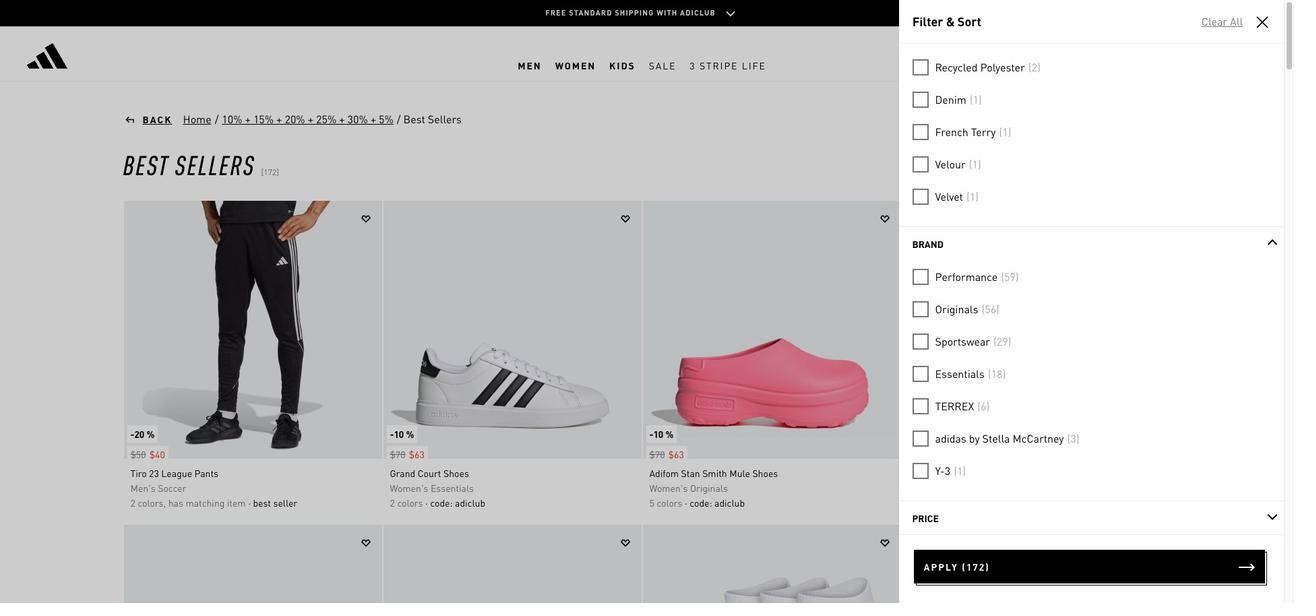 Task type: locate. For each thing, give the bounding box(es) containing it.
tiro left y-
[[909, 467, 925, 479]]

10
[[394, 428, 404, 440], [654, 428, 664, 440]]

women's originals pink adifom stan smith mule shoes image
[[643, 201, 901, 459]]

best
[[253, 497, 271, 509], [1032, 497, 1050, 509]]

league up soccer
[[161, 467, 192, 479]]

(1) for velour (1)
[[969, 157, 981, 171]]

1 horizontal spatial has
[[947, 497, 962, 509]]

(2)
[[1029, 60, 1041, 74]]

2 · from the left
[[425, 497, 428, 509]]

$50 up men's
[[130, 448, 146, 460]]

-10 % up adifom
[[650, 428, 674, 440]]

league for tiro 23 league pants
[[940, 467, 971, 479]]

0 horizontal spatial tiro
[[130, 467, 147, 479]]

2
[[130, 497, 135, 509], [390, 497, 395, 509], [909, 497, 914, 509]]

tiro for tiro 23 league pants men's soccer 2 colors, has matching item · best seller
[[130, 467, 147, 479]]

$70 $63 up grand
[[390, 448, 425, 460]]

- for tiro 23 league pants men's soccer 2 colors, has matching item · best seller
[[130, 428, 134, 440]]

item up originals black crazy 8 shoes image
[[1006, 497, 1024, 509]]

1 % from the left
[[147, 428, 155, 440]]

$50 $40 up men's
[[130, 448, 165, 460]]

best right 5%
[[403, 112, 425, 126]]

1 horizontal spatial sellers
[[428, 112, 462, 126]]

1 horizontal spatial $50 $40
[[909, 448, 944, 460]]

originals down smith
[[690, 482, 728, 494]]

10% + 15% + 20% + 25% + 30% + 5%
[[222, 112, 394, 126]]

1 has from the left
[[168, 497, 183, 509]]

23 inside tiro 23 league pants men's soccer 2 colors, has matching item · best seller
[[149, 467, 159, 479]]

adiclub inside "adifom stan smith mule shoes women's originals 5 colors · code: adiclub"
[[715, 497, 745, 509]]

0 horizontal spatial shoes
[[444, 467, 469, 479]]

item
[[227, 497, 246, 509], [1006, 497, 1024, 509]]

matching down soccer
[[186, 497, 225, 509]]

0 horizontal spatial adiclub
[[455, 497, 485, 509]]

2 tiro from the left
[[909, 467, 925, 479]]

$70 up grand
[[390, 448, 406, 460]]

1 2 from the left
[[130, 497, 135, 509]]

3 - from the left
[[650, 428, 654, 440]]

1 -20 % from the left
[[130, 428, 155, 440]]

1 horizontal spatial -10 %
[[650, 428, 674, 440]]

league
[[161, 467, 192, 479], [940, 467, 971, 479]]

2 $70 from the left
[[650, 448, 665, 460]]

0 horizontal spatial $50 $40
[[130, 448, 165, 460]]

(1) right "terry"
[[999, 125, 1011, 139]]

0 horizontal spatial seller
[[273, 497, 297, 509]]

1 horizontal spatial colors,
[[916, 497, 945, 509]]

0 horizontal spatial best
[[253, 497, 271, 509]]

shoes inside "adifom stan smith mule shoes women's originals 5 colors · code: adiclub"
[[753, 467, 778, 479]]

has down soccer
[[168, 497, 183, 509]]

1 horizontal spatial women's
[[650, 482, 688, 494]]

pants inside tiro 23 league pants men's soccer 2 colors, has matching item · best seller
[[195, 467, 218, 479]]

1 horizontal spatial $50
[[909, 448, 925, 460]]

2 horizontal spatial 2
[[909, 497, 914, 509]]

+ left 25% on the left of page
[[308, 112, 313, 126]]

1 horizontal spatial seller
[[1052, 497, 1076, 509]]

3 · from the left
[[685, 497, 687, 509]]

2 % from the left
[[406, 428, 414, 440]]

recycled
[[935, 60, 978, 74]]

1 $50 $40 from the left
[[130, 448, 165, 460]]

5 + from the left
[[371, 112, 376, 126]]

adiclub
[[455, 497, 485, 509], [715, 497, 745, 509]]

2 adiclub from the left
[[715, 497, 745, 509]]

1 adiclub from the left
[[455, 497, 485, 509]]

tiro 23 league pants men's soccer 2 colors, has matching item · best seller
[[130, 467, 297, 509]]

2 down grand
[[390, 497, 395, 509]]

1 league from the left
[[161, 467, 192, 479]]

1 horizontal spatial $70 $63
[[650, 448, 684, 460]]

0 horizontal spatial $70 $63
[[390, 448, 425, 460]]

$63 up 'court'
[[409, 448, 425, 460]]

1 - from the left
[[130, 428, 134, 440]]

1 matching from the left
[[186, 497, 225, 509]]

1 horizontal spatial originals
[[935, 302, 978, 316]]

1 horizontal spatial code:
[[690, 497, 712, 509]]

-10 % up grand
[[390, 428, 414, 440]]

essentials (18)
[[935, 367, 1006, 381]]

(1) right denim
[[970, 92, 982, 107]]

0 horizontal spatial pants
[[195, 467, 218, 479]]

1 -10 % from the left
[[390, 428, 414, 440]]

matching down tiro 23 league pants
[[964, 497, 1003, 509]]

1 item from the left
[[227, 497, 246, 509]]

1 horizontal spatial tiro
[[909, 467, 925, 479]]

denim
[[935, 92, 967, 107]]

2 23 from the left
[[928, 467, 938, 479]]

2 shoes from the left
[[753, 467, 778, 479]]

$70 up adifom
[[650, 448, 665, 460]]

- up adifom
[[650, 428, 654, 440]]

(29)
[[994, 334, 1012, 349]]

1 code: from the left
[[430, 497, 453, 509]]

0 horizontal spatial men's soccer black tiro 23 league pants image
[[124, 201, 382, 459]]

23 up men's
[[149, 467, 159, 479]]

-10 % for adifom stan smith mule shoes women's originals 5 colors · code: adiclub
[[650, 428, 674, 440]]

0 horizontal spatial colors
[[397, 497, 423, 509]]

20
[[134, 428, 144, 440], [913, 428, 923, 440]]

0 horizontal spatial code:
[[430, 497, 453, 509]]

sellers right 5%
[[428, 112, 462, 126]]

0 horizontal spatial $70
[[390, 448, 406, 460]]

originals (56)
[[935, 302, 1000, 316]]

10 for adifom stan smith mule shoes women's originals 5 colors · code: adiclub
[[654, 428, 664, 440]]

$70 $63
[[390, 448, 425, 460], [650, 448, 684, 460]]

sort
[[958, 13, 981, 29]]

colors, up price
[[916, 497, 945, 509]]

0 vertical spatial best
[[403, 112, 425, 126]]

2 -20 % from the left
[[909, 428, 933, 440]]

0 horizontal spatial has
[[168, 497, 183, 509]]

1 horizontal spatial best
[[403, 112, 425, 126]]

2 -10 % from the left
[[650, 428, 674, 440]]

2 $50 $40 from the left
[[909, 448, 944, 460]]

2 2 from the left
[[390, 497, 395, 509]]

originals
[[935, 302, 978, 316], [690, 482, 728, 494]]

-20 % left adidas
[[909, 428, 933, 440]]

2 colors, from the left
[[916, 497, 945, 509]]

adifom stan smith mule shoes women's originals 5 colors · code: adiclub
[[650, 467, 778, 509]]

· down stan
[[685, 497, 687, 509]]

1 10 from the left
[[394, 428, 404, 440]]

shipping
[[615, 8, 654, 17]]

+ right 10% at the top left of page
[[245, 112, 251, 126]]

0 horizontal spatial women's
[[390, 482, 428, 494]]

% up men's
[[147, 428, 155, 440]]

10 up grand
[[394, 428, 404, 440]]

$40 up y-
[[928, 448, 944, 460]]

1 horizontal spatial league
[[940, 467, 971, 479]]

pants for tiro 23 league pants men's soccer 2 colors, has matching item · best seller
[[195, 467, 218, 479]]

+ left 5%
[[371, 112, 376, 126]]

1 horizontal spatial shoes
[[753, 467, 778, 479]]

shoes right 'court'
[[444, 467, 469, 479]]

$40
[[149, 448, 165, 460], [928, 448, 944, 460]]

best up women's originals white superstar xlg shoes image on the bottom
[[253, 497, 271, 509]]

colors right 5
[[657, 497, 683, 509]]

2 $40 from the left
[[928, 448, 944, 460]]

$70
[[390, 448, 406, 460], [650, 448, 665, 460]]

$70 for grand
[[390, 448, 406, 460]]

tiro inside tiro 23 league pants men's soccer 2 colors, has matching item · best seller
[[130, 467, 147, 479]]

league down adidas
[[940, 467, 971, 479]]

-
[[130, 428, 134, 440], [390, 428, 394, 440], [650, 428, 654, 440], [909, 428, 913, 440]]

2 $63 from the left
[[668, 448, 684, 460]]

23 left the '3'
[[928, 467, 938, 479]]

tiro 23 league pants
[[909, 467, 997, 479]]

% up grand
[[406, 428, 414, 440]]

1 horizontal spatial colors
[[657, 497, 683, 509]]

essentials up "terrex (6)"
[[935, 367, 985, 381]]

2 women's from the left
[[650, 482, 688, 494]]

smith
[[703, 467, 727, 479]]

has
[[168, 497, 183, 509], [947, 497, 962, 509]]

1 horizontal spatial adiclub
[[715, 497, 745, 509]]

best down back button
[[123, 147, 169, 181]]

+ left '20%'
[[276, 112, 282, 126]]

essentials down 'court'
[[431, 482, 474, 494]]

%
[[147, 428, 155, 440], [406, 428, 414, 440], [666, 428, 674, 440], [925, 428, 933, 440]]

best
[[403, 112, 425, 126], [123, 147, 169, 181]]

1 horizontal spatial item
[[1006, 497, 1024, 509]]

1 $70 $63 from the left
[[390, 448, 425, 460]]

· down 'court'
[[425, 497, 428, 509]]

- left adidas
[[909, 428, 913, 440]]

2 league from the left
[[940, 467, 971, 479]]

0 horizontal spatial 10
[[394, 428, 404, 440]]

1 pants from the left
[[195, 467, 218, 479]]

0 horizontal spatial $63
[[409, 448, 425, 460]]

· up women's originals white superstar xlg shoes image on the bottom
[[248, 497, 251, 509]]

shoes right mule
[[753, 467, 778, 479]]

tiro for tiro 23 league pants
[[909, 467, 925, 479]]

clear all link
[[1201, 14, 1244, 29]]

· inside grand court shoes women's essentials 2 colors · code: adiclub
[[425, 497, 428, 509]]

1 women's from the left
[[390, 482, 428, 494]]

seller
[[273, 497, 297, 509], [1052, 497, 1076, 509]]

y-3 (1)
[[935, 464, 966, 478]]

2 down men's
[[130, 497, 135, 509]]

1 horizontal spatial 2
[[390, 497, 395, 509]]

0 horizontal spatial essentials
[[431, 482, 474, 494]]

0 horizontal spatial 2
[[130, 497, 135, 509]]

colors,
[[138, 497, 166, 509], [916, 497, 945, 509]]

1 $70 from the left
[[390, 448, 406, 460]]

colors, down men's
[[138, 497, 166, 509]]

women's inside "adifom stan smith mule shoes women's originals 5 colors · code: adiclub"
[[650, 482, 688, 494]]

1 horizontal spatial $63
[[668, 448, 684, 460]]

1 horizontal spatial essentials
[[935, 367, 985, 381]]

23
[[149, 467, 159, 479], [928, 467, 938, 479]]

+
[[245, 112, 251, 126], [276, 112, 282, 126], [308, 112, 313, 126], [339, 112, 345, 126], [371, 112, 376, 126]]

1 horizontal spatial $40
[[928, 448, 944, 460]]

1 horizontal spatial $70
[[650, 448, 665, 460]]

shoes inside grand court shoes women's essentials 2 colors · code: adiclub
[[444, 467, 469, 479]]

1 horizontal spatial 20
[[913, 428, 923, 440]]

women's down grand
[[390, 482, 428, 494]]

women's down adifom
[[650, 482, 688, 494]]

sellers
[[428, 112, 462, 126], [175, 147, 255, 181]]

0 vertical spatial essentials
[[935, 367, 985, 381]]

-20 % for second men's soccer black tiro 23 league pants image from the right
[[130, 428, 155, 440]]

3 2 from the left
[[909, 497, 914, 509]]

0 horizontal spatial league
[[161, 467, 192, 479]]

1 horizontal spatial 23
[[928, 467, 938, 479]]

1 horizontal spatial men's soccer black tiro 23 league pants image
[[902, 201, 1161, 459]]

tiro
[[130, 467, 147, 479], [909, 467, 925, 479]]

0 horizontal spatial best
[[123, 147, 169, 181]]

item up women's originals white superstar xlg shoes image on the bottom
[[227, 497, 246, 509]]

1 vertical spatial originals
[[690, 482, 728, 494]]

$40 up men's
[[149, 448, 165, 460]]

best for best sellers
[[403, 112, 425, 126]]

(1) right the '3'
[[954, 464, 966, 478]]

colors down grand
[[397, 497, 423, 509]]

$70 for adifom
[[650, 448, 665, 460]]

sportswear (29)
[[935, 334, 1012, 349]]

$63
[[409, 448, 425, 460], [668, 448, 684, 460]]

0 horizontal spatial -10 %
[[390, 428, 414, 440]]

1 horizontal spatial -20 %
[[909, 428, 933, 440]]

· up originals black crazy 8 shoes image
[[1027, 497, 1029, 509]]

tiro up men's
[[130, 467, 147, 479]]

1 23 from the left
[[149, 467, 159, 479]]

20 left adidas
[[913, 428, 923, 440]]

1 horizontal spatial best
[[1032, 497, 1050, 509]]

originals up sportswear
[[935, 302, 978, 316]]

0 horizontal spatial $50
[[130, 448, 146, 460]]

(1) right velvet
[[967, 189, 979, 204]]

velvet
[[935, 189, 963, 204]]

1 vertical spatial essentials
[[431, 482, 474, 494]]

$70 $63 up adifom
[[650, 448, 684, 460]]

·
[[248, 497, 251, 509], [425, 497, 428, 509], [685, 497, 687, 509], [1027, 497, 1029, 509]]

23 for tiro 23 league pants
[[928, 467, 938, 479]]

performance
[[935, 270, 998, 284]]

% up adifom
[[666, 428, 674, 440]]

1 colors from the left
[[397, 497, 423, 509]]

essentials
[[935, 367, 985, 381], [431, 482, 474, 494]]

% for grand
[[406, 428, 414, 440]]

sellers down home link
[[175, 147, 255, 181]]

league inside tiro 23 league pants men's soccer 2 colors, has matching item · best seller
[[161, 467, 192, 479]]

(59)
[[1001, 270, 1019, 284]]

2 10 from the left
[[654, 428, 664, 440]]

women's
[[390, 482, 428, 494], [650, 482, 688, 494]]

1 $63 from the left
[[409, 448, 425, 460]]

(1) right 'velour' on the top right
[[969, 157, 981, 171]]

0 horizontal spatial originals
[[690, 482, 728, 494]]

2 $70 $63 from the left
[[650, 448, 684, 460]]

0 horizontal spatial sellers
[[175, 147, 255, 181]]

$50 $40 up y-
[[909, 448, 944, 460]]

-10 %
[[390, 428, 414, 440], [650, 428, 674, 440]]

1 colors, from the left
[[138, 497, 166, 509]]

1 shoes from the left
[[444, 467, 469, 479]]

- for adifom stan smith mule shoes women's originals 5 colors · code: adiclub
[[650, 428, 654, 440]]

- up men's
[[130, 428, 134, 440]]

% left adidas
[[925, 428, 933, 440]]

1 horizontal spatial matching
[[964, 497, 1003, 509]]

0 vertical spatial sellers
[[428, 112, 462, 126]]

1 · from the left
[[248, 497, 251, 509]]

1 best from the left
[[253, 497, 271, 509]]

shoes
[[444, 467, 469, 479], [753, 467, 778, 479]]

filter
[[912, 13, 943, 29]]

standard
[[569, 8, 612, 17]]

men's soccer black tiro 23 league pants image
[[124, 201, 382, 459], [902, 201, 1161, 459]]

1 vertical spatial sellers
[[175, 147, 255, 181]]

1 horizontal spatial pants
[[973, 467, 997, 479]]

code: down stan
[[690, 497, 712, 509]]

0 horizontal spatial item
[[227, 497, 246, 509]]

colors
[[397, 497, 423, 509], [657, 497, 683, 509]]

2 inside tiro 23 league pants men's soccer 2 colors, has matching item · best seller
[[130, 497, 135, 509]]

$50
[[130, 448, 146, 460], [909, 448, 925, 460]]

0 horizontal spatial colors,
[[138, 497, 166, 509]]

(1) for denim (1)
[[970, 92, 982, 107]]

stella
[[983, 431, 1010, 446]]

0 horizontal spatial matching
[[186, 497, 225, 509]]

1 horizontal spatial 10
[[654, 428, 664, 440]]

20 up men's
[[134, 428, 144, 440]]

10 for grand court shoes women's essentials 2 colors · code: adiclub
[[394, 428, 404, 440]]

originals inside "adifom stan smith mule shoes women's originals 5 colors · code: adiclub"
[[690, 482, 728, 494]]

- up grand
[[390, 428, 394, 440]]

matching inside tiro 23 league pants men's soccer 2 colors, has matching item · best seller
[[186, 497, 225, 509]]

pants
[[195, 467, 218, 479], [973, 467, 997, 479]]

sportswear
[[935, 334, 990, 349]]

0 horizontal spatial -20 %
[[130, 428, 155, 440]]

1 vertical spatial best
[[123, 147, 169, 181]]

$50 up tiro 23 league pants
[[909, 448, 925, 460]]

1 tiro from the left
[[130, 467, 147, 479]]

2 code: from the left
[[690, 497, 712, 509]]

performance (59)
[[935, 270, 1019, 284]]

code:
[[430, 497, 453, 509], [690, 497, 712, 509]]

(18)
[[988, 367, 1006, 381]]

code: down 'court'
[[430, 497, 453, 509]]

$63 up adifom
[[668, 448, 684, 460]]

2 pants from the left
[[973, 467, 997, 479]]

15%
[[253, 112, 274, 126]]

adiclub inside grand court shoes women's essentials 2 colors · code: adiclub
[[455, 497, 485, 509]]

$40 for second men's soccer black tiro 23 league pants image
[[928, 448, 944, 460]]

0 horizontal spatial $40
[[149, 448, 165, 460]]

2 up price
[[909, 497, 914, 509]]

best up originals black crazy 8 shoes image
[[1032, 497, 1050, 509]]

1 seller from the left
[[273, 497, 297, 509]]

2 - from the left
[[390, 428, 394, 440]]

0 horizontal spatial 23
[[149, 467, 159, 479]]

1 $40 from the left
[[149, 448, 165, 460]]

-20 % up men's
[[130, 428, 155, 440]]

main navigation element
[[307, 49, 977, 81]]

0 horizontal spatial 20
[[134, 428, 144, 440]]

3 % from the left
[[666, 428, 674, 440]]

$50 $40
[[130, 448, 165, 460], [909, 448, 944, 460]]

has down tiro 23 league pants
[[947, 497, 962, 509]]

10 up adifom
[[654, 428, 664, 440]]

women's originals white classic superlite no-show socks 6 pairs image
[[643, 525, 901, 603]]

item inside tiro 23 league pants men's soccer 2 colors, has matching item · best seller
[[227, 497, 246, 509]]

2 colors from the left
[[657, 497, 683, 509]]

+ left 30%
[[339, 112, 345, 126]]

30%
[[348, 112, 368, 126]]



Task type: vqa. For each thing, say whether or not it's contained in the screenshot.


Task type: describe. For each thing, give the bounding box(es) containing it.
code: inside "adifom stan smith mule shoes women's originals 5 colors · code: adiclub"
[[690, 497, 712, 509]]

filter & sort
[[912, 13, 981, 29]]

all
[[1230, 14, 1243, 28]]

colors inside "adifom stan smith mule shoes women's originals 5 colors · code: adiclub"
[[657, 497, 683, 509]]

% for tiro
[[147, 428, 155, 440]]

&
[[946, 13, 955, 29]]

polyester
[[980, 60, 1025, 74]]

[172]
[[261, 167, 279, 177]]

colors inside grand court shoes women's essentials 2 colors · code: adiclub
[[397, 497, 423, 509]]

seller inside tiro 23 league pants men's soccer 2 colors, has matching item · best seller
[[273, 497, 297, 509]]

french terry (1)
[[935, 125, 1011, 139]]

adifom
[[650, 467, 679, 479]]

pants for tiro 23 league pants
[[973, 467, 997, 479]]

terrex (6)
[[935, 399, 990, 413]]

terrex
[[935, 399, 974, 413]]

essentials inside grand court shoes women's essentials 2 colors · code: adiclub
[[431, 482, 474, 494]]

stan
[[681, 467, 700, 479]]

2 men's soccer black tiro 23 league pants image from the left
[[902, 201, 1161, 459]]

terry
[[971, 125, 996, 139]]

(56)
[[982, 302, 1000, 316]]

2 + from the left
[[276, 112, 282, 126]]

grand court shoes women's essentials 2 colors · code: adiclub
[[390, 467, 485, 509]]

women's originals white superstar xlg shoes image
[[124, 525, 382, 603]]

(1) for velvet (1)
[[967, 189, 979, 204]]

4 % from the left
[[925, 428, 933, 440]]

1 + from the left
[[245, 112, 251, 126]]

1 20 from the left
[[134, 428, 144, 440]]

recycled polyester (2)
[[935, 60, 1041, 74]]

court
[[418, 467, 441, 479]]

2 colors, has matching item · best seller
[[909, 497, 1076, 509]]

2 seller from the left
[[1052, 497, 1076, 509]]

2 matching from the left
[[964, 497, 1003, 509]]

23 for tiro 23 league pants men's soccer 2 colors, has matching item · best seller
[[149, 467, 159, 479]]

$63 for grand
[[409, 448, 425, 460]]

mccartney
[[1013, 431, 1064, 446]]

brand
[[912, 238, 944, 250]]

denim (1)
[[935, 92, 982, 107]]

10% + 15% + 20% + 25% + 30% + 5% link
[[221, 111, 394, 127]]

best sellers
[[403, 112, 462, 126]]

2 item from the left
[[1006, 497, 1024, 509]]

10%
[[222, 112, 242, 126]]

free
[[546, 8, 567, 17]]

men's
[[130, 482, 156, 494]]

4 + from the left
[[339, 112, 345, 126]]

league for tiro 23 league pants men's soccer 2 colors, has matching item · best seller
[[161, 467, 192, 479]]

$70 $63 for adifom
[[650, 448, 684, 460]]

2 20 from the left
[[913, 428, 923, 440]]

clear all
[[1202, 14, 1243, 28]]

25%
[[316, 112, 337, 126]]

best inside tiro 23 league pants men's soccer 2 colors, has matching item · best seller
[[253, 497, 271, 509]]

women's essentials white grand court shoes image
[[383, 201, 641, 459]]

adiclub
[[680, 8, 716, 17]]

2 inside grand court shoes women's essentials 2 colors · code: adiclub
[[390, 497, 395, 509]]

colors, inside tiro 23 league pants men's soccer 2 colors, has matching item · best seller
[[138, 497, 166, 509]]

5%
[[379, 112, 394, 126]]

4 · from the left
[[1027, 497, 1029, 509]]

originals black crazy 8 shoes image
[[902, 525, 1161, 603]]

sellers for best sellers [172]
[[175, 147, 255, 181]]

women's running black ultraboost 20 running shoes image
[[383, 525, 641, 603]]

sellers for best sellers
[[428, 112, 462, 126]]

- for grand court shoes women's essentials 2 colors · code: adiclub
[[390, 428, 394, 440]]

velour (1)
[[935, 157, 981, 171]]

french
[[935, 125, 969, 139]]

y-
[[935, 464, 945, 478]]

· inside "adifom stan smith mule shoes women's originals 5 colors · code: adiclub"
[[685, 497, 687, 509]]

best sellers [172]
[[123, 147, 279, 181]]

(6)
[[978, 399, 990, 413]]

adidas by stella mccartney (3)
[[935, 431, 1080, 446]]

clear
[[1202, 14, 1227, 28]]

with
[[657, 8, 678, 17]]

$63 for adifom
[[668, 448, 684, 460]]

code: inside grand court shoes women's essentials 2 colors · code: adiclub
[[430, 497, 453, 509]]

2 $50 from the left
[[909, 448, 925, 460]]

· inside tiro 23 league pants men's soccer 2 colors, has matching item · best seller
[[248, 497, 251, 509]]

grand
[[390, 467, 415, 479]]

home link
[[182, 111, 212, 127]]

soccer
[[158, 482, 186, 494]]

0 vertical spatial originals
[[935, 302, 978, 316]]

1 men's soccer black tiro 23 league pants image from the left
[[124, 201, 382, 459]]

women's inside grand court shoes women's essentials 2 colors · code: adiclub
[[390, 482, 428, 494]]

% for adifom
[[666, 428, 674, 440]]

mule
[[730, 467, 750, 479]]

$70 $63 for grand
[[390, 448, 425, 460]]

by
[[969, 431, 980, 446]]

3
[[945, 464, 951, 478]]

price
[[912, 512, 939, 524]]

$40 for second men's soccer black tiro 23 league pants image from the right
[[149, 448, 165, 460]]

adidas
[[935, 431, 967, 446]]

2 best from the left
[[1032, 497, 1050, 509]]

(3)
[[1067, 431, 1080, 446]]

back
[[143, 113, 172, 125]]

free standard shipping with adiclub
[[546, 8, 716, 17]]

3 + from the left
[[308, 112, 313, 126]]

home
[[183, 112, 211, 126]]

-10 % for grand court shoes women's essentials 2 colors · code: adiclub
[[390, 428, 414, 440]]

1 $50 from the left
[[130, 448, 146, 460]]

apply (172) button
[[914, 550, 1265, 584]]

best for best sellers [172]
[[123, 147, 169, 181]]

5
[[650, 497, 655, 509]]

has inside tiro 23 league pants men's soccer 2 colors, has matching item · best seller
[[168, 497, 183, 509]]

velour
[[935, 157, 966, 171]]

-20 % for second men's soccer black tiro 23 league pants image
[[909, 428, 933, 440]]

velvet (1)
[[935, 189, 979, 204]]

2 has from the left
[[947, 497, 962, 509]]

apply (172)
[[924, 561, 990, 573]]

back button
[[123, 113, 172, 126]]

20%
[[285, 112, 305, 126]]

4 - from the left
[[909, 428, 913, 440]]



